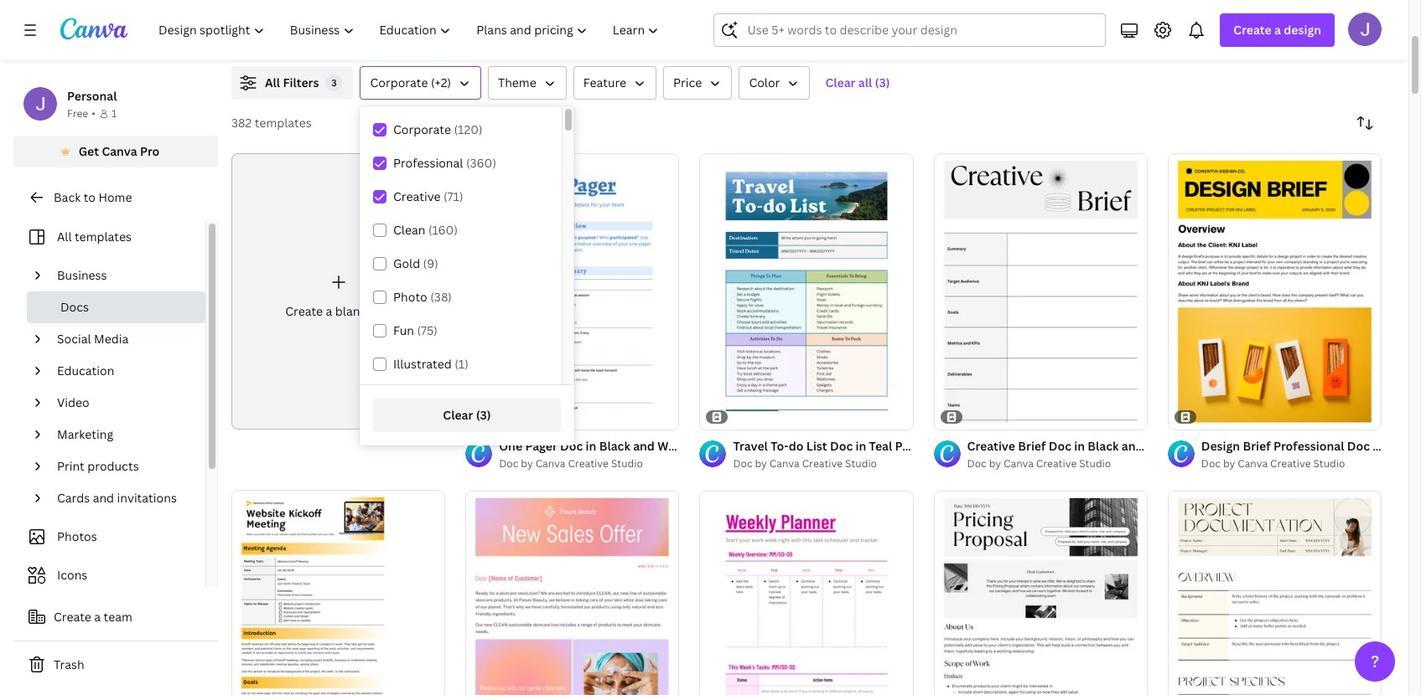 Task type: describe. For each thing, give the bounding box(es) containing it.
a for team
[[94, 610, 101, 625]]

project documentation professional doc in ivory dark brown warm classic style image
[[1168, 491, 1382, 696]]

studio for the project documentation professional doc in ivory dark brown warm classic style image
[[1313, 457, 1345, 471]]

clear (3)
[[443, 407, 491, 423]]

corporate (+2)
[[370, 75, 451, 91]]

canva for one pager doc in black and white blue light blue classic professional style image
[[535, 457, 566, 471]]

(38)
[[430, 289, 452, 305]]

create a blank doc
[[285, 304, 391, 320]]

icons link
[[23, 560, 195, 592]]

corporate for corporate (+2)
[[370, 75, 428, 91]]

clear for clear (3)
[[443, 407, 473, 423]]

3
[[331, 76, 337, 89]]

color
[[749, 75, 780, 91]]

cards
[[57, 490, 90, 506]]

photos
[[57, 529, 97, 545]]

all for all filters
[[265, 75, 280, 91]]

clear (3) button
[[373, 399, 561, 433]]

professional (360)
[[393, 155, 496, 171]]

create a team
[[54, 610, 132, 625]]

social media link
[[50, 324, 195, 355]]

doc by canva creative studio link for business letter professional doc in salmon light blue gradients style image
[[499, 456, 679, 473]]

color button
[[739, 66, 810, 100]]

1
[[111, 106, 117, 121]]

all templates link
[[23, 221, 195, 253]]

templates for all templates
[[75, 229, 132, 245]]

print products
[[57, 459, 139, 475]]

black
[[1088, 439, 1119, 455]]

all
[[858, 75, 872, 91]]

and inside creative brief doc in black and white grey editorial style doc by canva creative studio
[[1122, 439, 1143, 455]]

get
[[79, 143, 99, 159]]

theme
[[498, 75, 536, 91]]

create for create a team
[[54, 610, 91, 625]]

grey
[[1182, 439, 1209, 455]]

trash
[[54, 657, 84, 673]]

get canva pro
[[79, 143, 160, 159]]

back
[[54, 189, 81, 205]]

invitations
[[117, 490, 177, 506]]

canva inside button
[[102, 143, 137, 159]]

price button
[[663, 66, 732, 100]]

education
[[57, 363, 114, 379]]

professional
[[393, 155, 463, 171]]

media
[[94, 331, 129, 347]]

clear all (3)
[[825, 75, 890, 91]]

all for all templates
[[57, 229, 72, 245]]

back to home
[[54, 189, 132, 205]]

illustrated (1)
[[393, 356, 469, 372]]

clean
[[393, 222, 425, 238]]

pro
[[140, 143, 160, 159]]

home
[[98, 189, 132, 205]]

top level navigation element
[[148, 13, 674, 47]]

editorial
[[1212, 439, 1261, 455]]

video
[[57, 395, 89, 411]]

illustrated
[[393, 356, 452, 372]]

jacob simon image
[[1348, 13, 1382, 46]]

(120)
[[454, 122, 483, 138]]

create a blank doc link
[[231, 153, 445, 430]]

corporate (120)
[[393, 122, 483, 138]]

create a blank doc element
[[231, 153, 445, 430]]

create for create a design
[[1234, 22, 1272, 38]]

creative (71)
[[393, 189, 463, 205]]

create a design button
[[1220, 13, 1335, 47]]

free •
[[67, 106, 96, 121]]

cards and invitations link
[[50, 483, 195, 515]]

(1)
[[455, 356, 469, 372]]

marketing
[[57, 427, 113, 443]]

doc by canva creative studio link for the project documentation professional doc in ivory dark brown warm classic style image
[[1201, 456, 1382, 473]]

to
[[84, 189, 96, 205]]

(71)
[[444, 189, 463, 205]]

382 templates
[[231, 115, 312, 131]]

design
[[1284, 22, 1321, 38]]

canva for design brief professional doc in yellow black grey bold modern style "image"
[[1238, 457, 1268, 471]]

(3) inside clear all (3) button
[[875, 75, 890, 91]]

by for the project documentation professional doc in ivory dark brown warm classic style image
[[1223, 457, 1235, 471]]

print
[[57, 459, 85, 475]]



Task type: vqa. For each thing, say whether or not it's contained in the screenshot.
all filters
yes



Task type: locate. For each thing, give the bounding box(es) containing it.
Sort by button
[[1348, 106, 1382, 140]]

doc by canva creative studio link for weekly planner doc in magenta light pink vibrant professional style image
[[733, 456, 914, 473]]

0 vertical spatial templates
[[255, 115, 312, 131]]

studio
[[611, 457, 643, 471], [845, 457, 877, 471], [1079, 457, 1111, 471], [1313, 457, 1345, 471]]

doc by canva creative studio for 'doc by canva creative studio' link related to the project documentation professional doc in ivory dark brown warm classic style image
[[1201, 457, 1345, 471]]

creative brief doc in black and white grey editorial style image
[[934, 153, 1148, 430]]

1 horizontal spatial templates
[[255, 115, 312, 131]]

all left 'filters'
[[265, 75, 280, 91]]

clear
[[825, 75, 856, 91], [443, 407, 473, 423]]

templates down back to home
[[75, 229, 132, 245]]

1 vertical spatial create
[[285, 304, 323, 320]]

a left blank
[[326, 304, 332, 320]]

cards and invitations
[[57, 490, 177, 506]]

0 horizontal spatial a
[[94, 610, 101, 625]]

1 vertical spatial (3)
[[476, 407, 491, 423]]

business
[[57, 267, 107, 283]]

0 horizontal spatial all
[[57, 229, 72, 245]]

marketing link
[[50, 419, 195, 451]]

2 vertical spatial create
[[54, 610, 91, 625]]

1 horizontal spatial clear
[[825, 75, 856, 91]]

docs
[[60, 299, 89, 315]]

0 horizontal spatial doc by canva creative studio
[[499, 457, 643, 471]]

create a design
[[1234, 22, 1321, 38]]

social
[[57, 331, 91, 347]]

0 horizontal spatial create
[[54, 610, 91, 625]]

1 vertical spatial corporate
[[393, 122, 451, 138]]

0 vertical spatial a
[[1274, 22, 1281, 38]]

team
[[104, 610, 132, 625]]

by for weekly planner doc in magenta light pink vibrant professional style image
[[755, 457, 767, 471]]

2 horizontal spatial a
[[1274, 22, 1281, 38]]

1 horizontal spatial doc by canva creative studio
[[733, 457, 877, 471]]

education link
[[50, 355, 195, 387]]

create a team button
[[13, 601, 218, 635]]

corporate (+2) button
[[360, 66, 481, 100]]

3 doc by canva creative studio from the left
[[1201, 457, 1345, 471]]

1 horizontal spatial all
[[265, 75, 280, 91]]

0 horizontal spatial (3)
[[476, 407, 491, 423]]

business letter professional doc in salmon light blue gradients style image
[[465, 491, 679, 696]]

clear all (3) button
[[817, 66, 898, 100]]

create left blank
[[285, 304, 323, 320]]

filters
[[283, 75, 319, 91]]

1 doc by canva creative studio link from the left
[[499, 456, 679, 473]]

studio inside creative brief doc in black and white grey editorial style doc by canva creative studio
[[1079, 457, 1111, 471]]

price
[[673, 75, 702, 91]]

a left team
[[94, 610, 101, 625]]

gold (9)
[[393, 256, 438, 272]]

2 horizontal spatial create
[[1234, 22, 1272, 38]]

photo (38)
[[393, 289, 452, 305]]

white
[[1146, 439, 1179, 455]]

studio for business letter professional doc in salmon light blue gradients style image
[[611, 457, 643, 471]]

personal
[[67, 88, 117, 104]]

all templates
[[57, 229, 132, 245]]

create down icons
[[54, 610, 91, 625]]

doc inside create a blank doc element
[[369, 304, 391, 320]]

blank
[[335, 304, 366, 320]]

corporate up professional
[[393, 122, 451, 138]]

1 vertical spatial all
[[57, 229, 72, 245]]

travel to-do list doc in teal pastel green pastel purple vibrant professional style image
[[700, 153, 914, 430]]

by inside creative brief doc in black and white grey editorial style doc by canva creative studio
[[989, 457, 1001, 471]]

0 horizontal spatial templates
[[75, 229, 132, 245]]

all down back
[[57, 229, 72, 245]]

2 doc by canva creative studio link from the left
[[733, 456, 914, 473]]

by
[[521, 457, 533, 471], [755, 457, 767, 471], [989, 457, 1001, 471], [1223, 457, 1235, 471]]

•
[[92, 106, 96, 121]]

in
[[1074, 439, 1085, 455]]

4 by from the left
[[1223, 457, 1235, 471]]

a inside dropdown button
[[1274, 22, 1281, 38]]

(360)
[[466, 155, 496, 171]]

social media
[[57, 331, 129, 347]]

get canva pro button
[[13, 136, 218, 168]]

create inside dropdown button
[[1234, 22, 1272, 38]]

4 studio from the left
[[1313, 457, 1345, 471]]

create inside button
[[54, 610, 91, 625]]

clear inside clear all (3) button
[[825, 75, 856, 91]]

gold
[[393, 256, 420, 272]]

3 studio from the left
[[1079, 457, 1111, 471]]

photo
[[393, 289, 427, 305]]

clear inside clear (3) button
[[443, 407, 473, 423]]

doc by canva creative studio for 'doc by canva creative studio' link corresponding to weekly planner doc in magenta light pink vibrant professional style image
[[733, 457, 877, 471]]

a for blank
[[326, 304, 332, 320]]

(+2)
[[431, 75, 451, 91]]

doc by canva creative studio for business letter professional doc in salmon light blue gradients style image's 'doc by canva creative studio' link
[[499, 457, 643, 471]]

0 vertical spatial all
[[265, 75, 280, 91]]

1 vertical spatial and
[[93, 490, 114, 506]]

(9)
[[423, 256, 438, 272]]

2 by from the left
[[755, 457, 767, 471]]

1 vertical spatial clear
[[443, 407, 473, 423]]

2 vertical spatial a
[[94, 610, 101, 625]]

pricing proposal professional doc in white black grey sleek monochrome style image
[[934, 491, 1148, 696]]

3 doc by canva creative studio link from the left
[[967, 456, 1148, 473]]

1 by from the left
[[521, 457, 533, 471]]

templates for 382 templates
[[255, 115, 312, 131]]

1 horizontal spatial create
[[285, 304, 323, 320]]

all
[[265, 75, 280, 91], [57, 229, 72, 245]]

theme button
[[488, 66, 567, 100]]

feature
[[583, 75, 626, 91]]

0 vertical spatial clear
[[825, 75, 856, 91]]

0 horizontal spatial and
[[93, 490, 114, 506]]

1 horizontal spatial (3)
[[875, 75, 890, 91]]

1 horizontal spatial a
[[326, 304, 332, 320]]

3 filter options selected element
[[326, 75, 342, 91]]

1 vertical spatial templates
[[75, 229, 132, 245]]

Search search field
[[747, 14, 1095, 46]]

doc by canva creative studio link for pricing proposal professional doc in white black grey sleek monochrome style image
[[967, 456, 1148, 473]]

corporate inside corporate (+2) button
[[370, 75, 428, 91]]

trash link
[[13, 649, 218, 682]]

canva
[[102, 143, 137, 159], [535, 457, 566, 471], [770, 457, 800, 471], [1004, 457, 1034, 471], [1238, 457, 1268, 471]]

(3) inside clear (3) button
[[476, 407, 491, 423]]

video link
[[50, 387, 195, 419]]

studio for weekly planner doc in magenta light pink vibrant professional style image
[[845, 457, 877, 471]]

0 vertical spatial (3)
[[875, 75, 890, 91]]

2 studio from the left
[[845, 457, 877, 471]]

creative brief doc in black and white grey editorial style doc by canva creative studio
[[967, 439, 1293, 471]]

by for business letter professional doc in salmon light blue gradients style image
[[521, 457, 533, 471]]

0 horizontal spatial clear
[[443, 407, 473, 423]]

2 doc by canva creative studio from the left
[[733, 457, 877, 471]]

create left design
[[1234, 22, 1272, 38]]

4 doc by canva creative studio link from the left
[[1201, 456, 1382, 473]]

doc by canva creative studio
[[499, 457, 643, 471], [733, 457, 877, 471], [1201, 457, 1345, 471]]

templates down all filters
[[255, 115, 312, 131]]

1 doc by canva creative studio from the left
[[499, 457, 643, 471]]

(3)
[[875, 75, 890, 91], [476, 407, 491, 423]]

fun (75)
[[393, 323, 437, 339]]

(160)
[[428, 222, 458, 238]]

0 vertical spatial create
[[1234, 22, 1272, 38]]

products
[[87, 459, 139, 475]]

creative brief doc in black and white grey editorial style link
[[967, 438, 1293, 456]]

a left design
[[1274, 22, 1281, 38]]

back to home link
[[13, 181, 218, 215]]

photos link
[[23, 522, 195, 553]]

0 vertical spatial and
[[1122, 439, 1143, 455]]

and right 'black'
[[1122, 439, 1143, 455]]

style
[[1263, 439, 1293, 455]]

free
[[67, 106, 88, 121]]

canva for the "travel to-do list doc in teal pastel green pastel purple vibrant professional style" image
[[770, 457, 800, 471]]

0 vertical spatial corporate
[[370, 75, 428, 91]]

and right cards
[[93, 490, 114, 506]]

382
[[231, 115, 252, 131]]

weekly planner doc in magenta light pink vibrant professional style image
[[700, 491, 914, 696]]

corporate for corporate (120)
[[393, 122, 451, 138]]

3 by from the left
[[989, 457, 1001, 471]]

business link
[[50, 260, 195, 292]]

1 studio from the left
[[611, 457, 643, 471]]

(75)
[[417, 323, 437, 339]]

canva inside creative brief doc in black and white grey editorial style doc by canva creative studio
[[1004, 457, 1034, 471]]

print products link
[[50, 451, 195, 483]]

clear left 'all' on the top right of page
[[825, 75, 856, 91]]

clear down the (1)
[[443, 407, 473, 423]]

create for create a blank doc
[[285, 304, 323, 320]]

brief
[[1018, 439, 1046, 455]]

fun
[[393, 323, 414, 339]]

one pager doc in black and white blue light blue classic professional style image
[[465, 153, 679, 430]]

a inside button
[[94, 610, 101, 625]]

and
[[1122, 439, 1143, 455], [93, 490, 114, 506]]

kickoff meeting doc in orange black white professional gradients style image
[[231, 491, 445, 696]]

clear for clear all (3)
[[825, 75, 856, 91]]

design brief professional doc in yellow black grey bold modern style image
[[1168, 153, 1382, 430]]

templates
[[255, 115, 312, 131], [75, 229, 132, 245]]

1 vertical spatial a
[[326, 304, 332, 320]]

clean (160)
[[393, 222, 458, 238]]

2 horizontal spatial doc by canva creative studio
[[1201, 457, 1345, 471]]

a
[[1274, 22, 1281, 38], [326, 304, 332, 320], [94, 610, 101, 625]]

corporate left the (+2)
[[370, 75, 428, 91]]

a for design
[[1274, 22, 1281, 38]]

icons
[[57, 568, 87, 584]]

all filters
[[265, 75, 319, 91]]

1 horizontal spatial and
[[1122, 439, 1143, 455]]

feature button
[[573, 66, 657, 100]]

None search field
[[714, 13, 1106, 47]]



